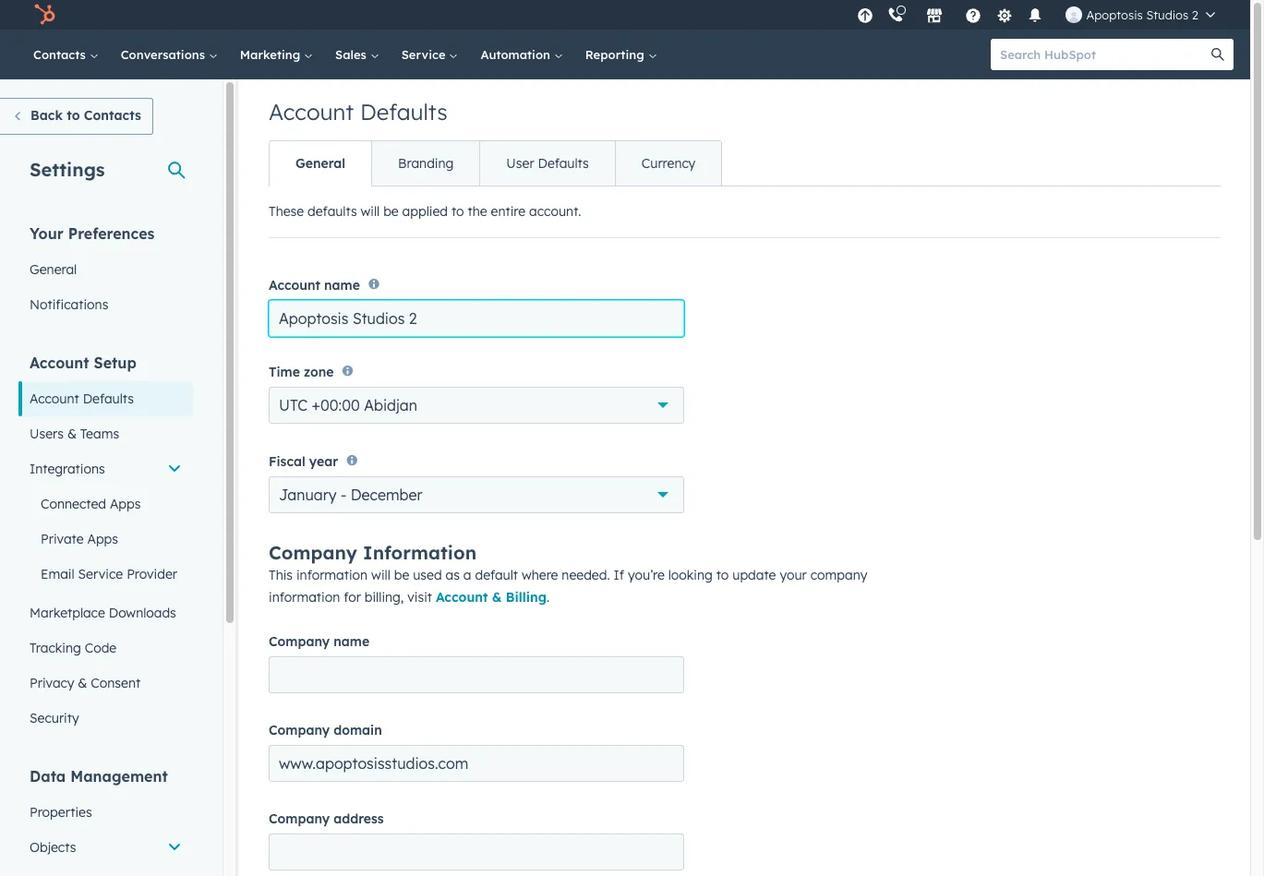 Task type: describe. For each thing, give the bounding box(es) containing it.
0 vertical spatial information
[[297, 567, 368, 584]]

account defaults link
[[18, 382, 193, 417]]

to inside back to contacts "link"
[[67, 107, 80, 124]]

address
[[334, 811, 384, 828]]

settings image
[[997, 8, 1013, 24]]

default
[[475, 567, 518, 584]]

apoptosis studios 2
[[1087, 7, 1199, 22]]

teams
[[80, 426, 119, 443]]

sales
[[335, 47, 370, 62]]

privacy
[[30, 675, 74, 692]]

sales link
[[324, 30, 391, 79]]

connected apps
[[41, 496, 141, 513]]

used
[[413, 567, 442, 584]]

back to contacts link
[[0, 98, 153, 135]]

email service provider
[[41, 566, 177, 583]]

billing
[[506, 589, 547, 606]]

account down these at top left
[[269, 277, 321, 294]]

branding
[[398, 155, 454, 172]]

settings link
[[994, 5, 1017, 24]]

time
[[269, 364, 300, 380]]

user defaults link
[[480, 141, 615, 186]]

2
[[1193, 7, 1199, 22]]

be for used
[[394, 567, 410, 584]]

utc
[[279, 396, 308, 415]]

Company address text field
[[269, 834, 685, 871]]

upgrade image
[[857, 8, 874, 24]]

consent
[[91, 675, 141, 692]]

fiscal
[[269, 454, 306, 470]]

security link
[[18, 701, 193, 736]]

users
[[30, 426, 64, 443]]

tara schultz image
[[1067, 6, 1083, 23]]

properties link
[[18, 795, 193, 831]]

apoptosis
[[1087, 7, 1144, 22]]

your
[[780, 567, 807, 584]]

general link for your
[[18, 252, 193, 287]]

1 vertical spatial information
[[269, 589, 340, 606]]

entire
[[491, 203, 526, 220]]

name for account name
[[324, 277, 360, 294]]

reporting
[[586, 47, 648, 62]]

navigation containing general
[[269, 140, 723, 187]]

account down marketing link
[[269, 98, 354, 126]]

preferences
[[68, 225, 155, 243]]

settings
[[30, 158, 105, 181]]

year
[[309, 454, 338, 470]]

marketplaces button
[[916, 0, 955, 30]]

automation link
[[470, 30, 574, 79]]

marketplace
[[30, 605, 105, 622]]

defaults
[[308, 203, 357, 220]]

calling icon button
[[881, 3, 912, 27]]

data management element
[[18, 767, 193, 877]]

december
[[351, 486, 423, 504]]

privacy & consent link
[[18, 666, 193, 701]]

general link for account
[[270, 141, 371, 186]]

account.
[[529, 203, 582, 220]]

january - december button
[[269, 477, 685, 514]]

apps for connected apps
[[110, 496, 141, 513]]

company domain
[[269, 723, 382, 739]]

contacts inside "link"
[[84, 107, 141, 124]]

tracking
[[30, 640, 81, 657]]

company for company information
[[269, 541, 357, 565]]

if
[[614, 567, 625, 584]]

setup
[[94, 354, 137, 372]]

integrations
[[30, 461, 105, 478]]

domain
[[334, 723, 382, 739]]

general for account
[[296, 155, 346, 172]]

marketplace downloads
[[30, 605, 176, 622]]

user
[[507, 155, 535, 172]]

0 vertical spatial defaults
[[360, 98, 448, 126]]

marketing
[[240, 47, 304, 62]]

company name
[[269, 634, 370, 650]]

& for teams
[[67, 426, 77, 443]]

information
[[363, 541, 477, 565]]

management
[[70, 768, 168, 786]]

search button
[[1203, 39, 1234, 70]]

code
[[85, 640, 117, 657]]

account defaults inside account setup element
[[30, 391, 134, 407]]

apoptosis studios 2 button
[[1056, 0, 1227, 30]]

properties
[[30, 805, 92, 821]]

account setup element
[[18, 353, 193, 736]]

Search HubSpot search field
[[991, 39, 1218, 70]]

1 horizontal spatial account defaults
[[269, 98, 448, 126]]

email service provider link
[[18, 557, 193, 592]]

security
[[30, 710, 79, 727]]

defaults for user defaults link
[[538, 155, 589, 172]]

zone
[[304, 364, 334, 380]]

these defaults will be applied to the entire account.
[[269, 203, 582, 220]]

company information
[[269, 541, 477, 565]]

these
[[269, 203, 304, 220]]

visit
[[408, 589, 432, 606]]

objects
[[30, 840, 76, 856]]

hubspot image
[[33, 4, 55, 26]]

data
[[30, 768, 66, 786]]

calling icon image
[[888, 7, 905, 24]]

you're
[[628, 567, 665, 584]]

will for defaults
[[361, 203, 380, 220]]



Task type: vqa. For each thing, say whether or not it's contained in the screenshot.
THE DOWNLOADS
yes



Task type: locate. For each thing, give the bounding box(es) containing it.
back
[[30, 107, 63, 124]]

account defaults down the sales link on the left of page
[[269, 98, 448, 126]]

0 vertical spatial account defaults
[[269, 98, 448, 126]]

1 vertical spatial &
[[492, 589, 502, 606]]

0 horizontal spatial defaults
[[83, 391, 134, 407]]

company up this
[[269, 541, 357, 565]]

& right privacy
[[78, 675, 87, 692]]

contacts right the back
[[84, 107, 141, 124]]

0 vertical spatial general
[[296, 155, 346, 172]]

notifications link
[[18, 287, 193, 322]]

be left applied
[[384, 203, 399, 220]]

0 horizontal spatial general link
[[18, 252, 193, 287]]

1 horizontal spatial general
[[296, 155, 346, 172]]

Company name text field
[[269, 657, 685, 694]]

notifications
[[30, 297, 108, 313]]

account defaults up 'users & teams'
[[30, 391, 134, 407]]

1 vertical spatial contacts
[[84, 107, 141, 124]]

name down defaults
[[324, 277, 360, 294]]

general up defaults
[[296, 155, 346, 172]]

2 horizontal spatial &
[[492, 589, 502, 606]]

2 vertical spatial to
[[717, 567, 729, 584]]

contacts
[[33, 47, 89, 62], [84, 107, 141, 124]]

will
[[361, 203, 380, 220], [371, 567, 391, 584]]

account setup
[[30, 354, 137, 372]]

notifications button
[[1020, 0, 1052, 30]]

0 vertical spatial will
[[361, 203, 380, 220]]

0 vertical spatial to
[[67, 107, 80, 124]]

&
[[67, 426, 77, 443], [492, 589, 502, 606], [78, 675, 87, 692]]

0 vertical spatial be
[[384, 203, 399, 220]]

utc +00:00 abidjan
[[279, 396, 418, 415]]

to left update
[[717, 567, 729, 584]]

to inside this information will be used as a default where needed. if you're looking to update your company information for billing, visit
[[717, 567, 729, 584]]

be
[[384, 203, 399, 220], [394, 567, 410, 584]]

defaults up users & teams link at left
[[83, 391, 134, 407]]

company address
[[269, 811, 384, 828]]

help button
[[959, 0, 990, 30]]

as
[[446, 567, 460, 584]]

apps down connected apps link
[[87, 531, 118, 548]]

0 horizontal spatial &
[[67, 426, 77, 443]]

will inside this information will be used as a default where needed. if you're looking to update your company information for billing, visit
[[371, 567, 391, 584]]

conversations
[[121, 47, 209, 62]]

a
[[464, 567, 472, 584]]

navigation
[[269, 140, 723, 187]]

2 horizontal spatial to
[[717, 567, 729, 584]]

private
[[41, 531, 84, 548]]

needed.
[[562, 567, 610, 584]]

1 vertical spatial defaults
[[538, 155, 589, 172]]

company down this
[[269, 634, 330, 650]]

users & teams
[[30, 426, 119, 443]]

account & billing .
[[436, 589, 550, 606]]

2 horizontal spatial defaults
[[538, 155, 589, 172]]

be inside this information will be used as a default where needed. if you're looking to update your company information for billing, visit
[[394, 567, 410, 584]]

marketing link
[[229, 30, 324, 79]]

& for consent
[[78, 675, 87, 692]]

for
[[344, 589, 361, 606]]

to right the back
[[67, 107, 80, 124]]

contacts link
[[22, 30, 110, 79]]

Company domain text field
[[269, 746, 685, 783]]

3 company from the top
[[269, 723, 330, 739]]

be for applied
[[384, 203, 399, 220]]

company for company name
[[269, 634, 330, 650]]

service inside account setup element
[[78, 566, 123, 583]]

contacts down the hubspot link
[[33, 47, 89, 62]]

defaults inside account setup element
[[83, 391, 134, 407]]

1 vertical spatial general
[[30, 261, 77, 278]]

defaults right user at the top left of the page
[[538, 155, 589, 172]]

studios
[[1147, 7, 1189, 22]]

objects button
[[18, 831, 193, 866]]

1 vertical spatial service
[[78, 566, 123, 583]]

& for billing
[[492, 589, 502, 606]]

looking
[[669, 567, 713, 584]]

january - december
[[279, 486, 423, 504]]

utc +00:00 abidjan button
[[269, 387, 685, 424]]

2 company from the top
[[269, 634, 330, 650]]

provider
[[127, 566, 177, 583]]

user defaults
[[507, 155, 589, 172]]

0 vertical spatial general link
[[270, 141, 371, 186]]

information up for
[[297, 567, 368, 584]]

general inside the your preferences element
[[30, 261, 77, 278]]

general link down preferences
[[18, 252, 193, 287]]

+00:00
[[312, 396, 360, 415]]

1 vertical spatial will
[[371, 567, 391, 584]]

tracking code
[[30, 640, 117, 657]]

apps for private apps
[[87, 531, 118, 548]]

1 vertical spatial be
[[394, 567, 410, 584]]

company left address
[[269, 811, 330, 828]]

downloads
[[109, 605, 176, 622]]

company for company domain
[[269, 723, 330, 739]]

service down private apps link
[[78, 566, 123, 583]]

notifications image
[[1028, 8, 1044, 25]]

0 vertical spatial service
[[402, 47, 449, 62]]

0 horizontal spatial service
[[78, 566, 123, 583]]

upgrade link
[[854, 5, 877, 24]]

to
[[67, 107, 80, 124], [452, 203, 464, 220], [717, 567, 729, 584]]

account down the a
[[436, 589, 488, 606]]

hubspot link
[[22, 4, 69, 26]]

company
[[811, 567, 868, 584]]

email
[[41, 566, 74, 583]]

1 horizontal spatial general link
[[270, 141, 371, 186]]

1 horizontal spatial &
[[78, 675, 87, 692]]

general link
[[270, 141, 371, 186], [18, 252, 193, 287]]

tracking code link
[[18, 631, 193, 666]]

company left domain
[[269, 723, 330, 739]]

defaults inside navigation
[[538, 155, 589, 172]]

& down default
[[492, 589, 502, 606]]

company for company address
[[269, 811, 330, 828]]

users & teams link
[[18, 417, 193, 452]]

.
[[547, 589, 550, 606]]

0 horizontal spatial account defaults
[[30, 391, 134, 407]]

connected
[[41, 496, 106, 513]]

Account name text field
[[269, 301, 685, 338]]

applied
[[402, 203, 448, 220]]

0 horizontal spatial to
[[67, 107, 80, 124]]

back to contacts
[[30, 107, 141, 124]]

automation
[[481, 47, 554, 62]]

update
[[733, 567, 777, 584]]

2 vertical spatial &
[[78, 675, 87, 692]]

fiscal year
[[269, 454, 338, 470]]

apoptosis studios 2 menu
[[852, 0, 1229, 30]]

name
[[324, 277, 360, 294], [334, 634, 370, 650]]

search image
[[1212, 48, 1225, 61]]

be left used
[[394, 567, 410, 584]]

currency link
[[615, 141, 722, 186]]

account left setup
[[30, 354, 89, 372]]

defaults for account defaults link
[[83, 391, 134, 407]]

service right the sales link on the left of page
[[402, 47, 449, 62]]

1 horizontal spatial service
[[402, 47, 449, 62]]

service
[[402, 47, 449, 62], [78, 566, 123, 583]]

1 vertical spatial account defaults
[[30, 391, 134, 407]]

1 vertical spatial general link
[[18, 252, 193, 287]]

connected apps link
[[18, 487, 193, 522]]

marketplaces image
[[927, 8, 944, 25]]

billing,
[[365, 589, 404, 606]]

marketplace downloads link
[[18, 596, 193, 631]]

your
[[30, 225, 64, 243]]

1 company from the top
[[269, 541, 357, 565]]

apps
[[110, 496, 141, 513], [87, 531, 118, 548]]

private apps link
[[18, 522, 193, 557]]

name for company name
[[334, 634, 370, 650]]

january
[[279, 486, 337, 504]]

& right users
[[67, 426, 77, 443]]

defaults up branding link
[[360, 98, 448, 126]]

1 horizontal spatial to
[[452, 203, 464, 220]]

account up users
[[30, 391, 79, 407]]

will for information
[[371, 567, 391, 584]]

general for your
[[30, 261, 77, 278]]

privacy & consent
[[30, 675, 141, 692]]

to left the
[[452, 203, 464, 220]]

name down for
[[334, 634, 370, 650]]

-
[[341, 486, 347, 504]]

where
[[522, 567, 558, 584]]

general down your
[[30, 261, 77, 278]]

0 vertical spatial apps
[[110, 496, 141, 513]]

account & billing link
[[436, 589, 547, 606]]

time zone
[[269, 364, 334, 380]]

defaults
[[360, 98, 448, 126], [538, 155, 589, 172], [83, 391, 134, 407]]

1 vertical spatial name
[[334, 634, 370, 650]]

general link up defaults
[[270, 141, 371, 186]]

integrations button
[[18, 452, 193, 487]]

information down this
[[269, 589, 340, 606]]

0 vertical spatial name
[[324, 277, 360, 294]]

this
[[269, 567, 293, 584]]

your preferences element
[[18, 224, 193, 322]]

conversations link
[[110, 30, 229, 79]]

will up billing,
[[371, 567, 391, 584]]

data management
[[30, 768, 168, 786]]

help image
[[966, 8, 983, 25]]

abidjan
[[364, 396, 418, 415]]

0 vertical spatial &
[[67, 426, 77, 443]]

1 vertical spatial to
[[452, 203, 464, 220]]

2 vertical spatial defaults
[[83, 391, 134, 407]]

0 horizontal spatial general
[[30, 261, 77, 278]]

0 vertical spatial contacts
[[33, 47, 89, 62]]

will right defaults
[[361, 203, 380, 220]]

4 company from the top
[[269, 811, 330, 828]]

account name
[[269, 277, 360, 294]]

this information will be used as a default where needed. if you're looking to update your company information for billing, visit
[[269, 567, 868, 606]]

1 vertical spatial apps
[[87, 531, 118, 548]]

1 horizontal spatial defaults
[[360, 98, 448, 126]]

apps down integrations button on the left bottom
[[110, 496, 141, 513]]

account
[[269, 98, 354, 126], [269, 277, 321, 294], [30, 354, 89, 372], [30, 391, 79, 407], [436, 589, 488, 606]]



